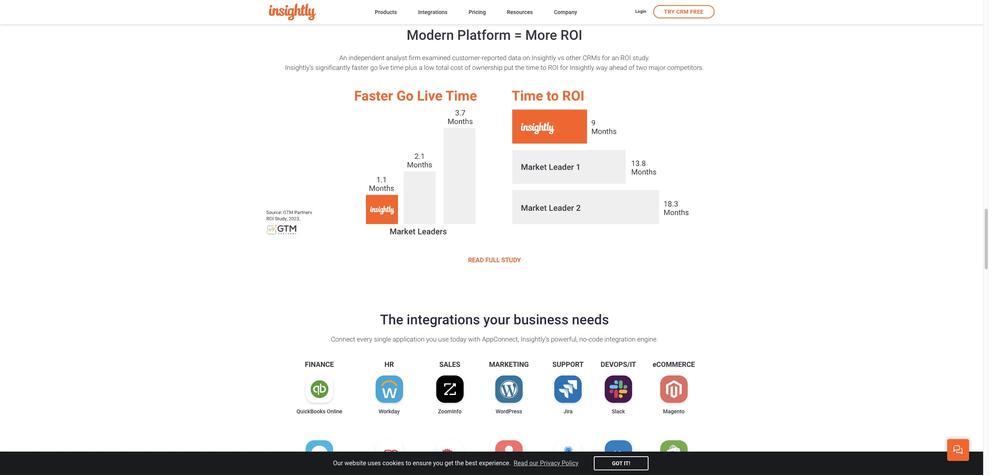 Task type: locate. For each thing, give the bounding box(es) containing it.
time down analyst
[[390, 64, 403, 72]]

insightly left vs on the top right of the page
[[532, 54, 556, 62]]

login link
[[635, 9, 646, 16]]

the inside cookieconsent dialog
[[455, 460, 464, 468]]

read
[[514, 460, 528, 468]]

to left ensure
[[406, 460, 411, 468]]

the
[[515, 64, 524, 72], [455, 460, 464, 468]]

try
[[664, 9, 675, 15]]

customer-
[[452, 54, 482, 62]]

experience.
[[479, 460, 511, 468]]

read
[[468, 257, 484, 264]]

our website uses cookies to ensure you get the best experience. read our privacy policy
[[333, 460, 578, 468]]

platform
[[457, 27, 511, 43]]

1 vertical spatial roi
[[621, 54, 631, 62]]

you
[[426, 336, 437, 344], [433, 460, 443, 468]]

try crm free button
[[653, 5, 714, 18]]

insightly's left 'significantly'
[[285, 64, 314, 72]]

time
[[390, 64, 403, 72], [526, 64, 539, 72]]

finance
[[305, 361, 334, 369]]

1 vertical spatial to
[[406, 460, 411, 468]]

read our privacy policy button
[[512, 458, 580, 470]]

0 horizontal spatial to
[[406, 460, 411, 468]]

pricing link
[[469, 7, 486, 18]]

0 horizontal spatial of
[[465, 64, 471, 72]]

study.
[[633, 54, 650, 62]]

powerful,
[[551, 336, 578, 344]]

1 horizontal spatial insightly
[[570, 64, 594, 72]]

insightly
[[532, 54, 556, 62], [570, 64, 594, 72]]

significantly
[[315, 64, 350, 72]]

ownership
[[472, 64, 503, 72]]

1 vertical spatial insightly's
[[521, 336, 549, 344]]

every
[[357, 336, 372, 344]]

roi up "other"
[[561, 27, 582, 43]]

the right the put on the right top of the page
[[515, 64, 524, 72]]

policy
[[562, 460, 578, 468]]

0 horizontal spatial insightly's
[[285, 64, 314, 72]]

plus
[[405, 64, 417, 72]]

use
[[438, 336, 449, 344]]

1 vertical spatial for
[[560, 64, 568, 72]]

devops/it
[[601, 361, 636, 369]]

to
[[541, 64, 546, 72], [406, 460, 411, 468]]

0 horizontal spatial roi
[[548, 64, 558, 72]]

the right get
[[455, 460, 464, 468]]

on
[[523, 54, 530, 62]]

1 horizontal spatial for
[[602, 54, 610, 62]]

company link
[[554, 7, 577, 18]]

roi down vs on the top right of the page
[[548, 64, 558, 72]]

1 horizontal spatial of
[[629, 64, 635, 72]]

of
[[465, 64, 471, 72], [629, 64, 635, 72]]

engine.
[[637, 336, 658, 344]]

for left an
[[602, 54, 610, 62]]

the integrations your business needs
[[380, 312, 609, 328]]

resources link
[[507, 7, 533, 18]]

1 vertical spatial you
[[433, 460, 443, 468]]

0 vertical spatial to
[[541, 64, 546, 72]]

1 horizontal spatial to
[[541, 64, 546, 72]]

integration
[[605, 336, 636, 344]]

time down on
[[526, 64, 539, 72]]

roi
[[561, 27, 582, 43], [621, 54, 631, 62], [548, 64, 558, 72]]

2 time from the left
[[526, 64, 539, 72]]

the
[[380, 312, 403, 328]]

0 horizontal spatial the
[[455, 460, 464, 468]]

1 horizontal spatial time
[[526, 64, 539, 72]]

other
[[566, 54, 581, 62]]

got it! button
[[594, 457, 649, 471]]

integrations
[[407, 312, 480, 328]]

of down customer- at the left
[[465, 64, 471, 72]]

resources
[[507, 9, 533, 15]]

0 vertical spatial the
[[515, 64, 524, 72]]

insightly down "other"
[[570, 64, 594, 72]]

you left "use"
[[426, 336, 437, 344]]

insightly's
[[285, 64, 314, 72], [521, 336, 549, 344]]

1 vertical spatial insightly
[[570, 64, 594, 72]]

0 vertical spatial for
[[602, 54, 610, 62]]

our
[[529, 460, 538, 468]]

wordpress
[[496, 409, 522, 415]]

an
[[339, 54, 347, 62]]

0 horizontal spatial time
[[390, 64, 403, 72]]

0 vertical spatial insightly's
[[285, 64, 314, 72]]

0 horizontal spatial insightly
[[532, 54, 556, 62]]

put
[[504, 64, 514, 72]]

products
[[375, 9, 397, 15]]

for down vs on the top right of the page
[[560, 64, 568, 72]]

analyst
[[386, 54, 407, 62]]

major
[[649, 64, 666, 72]]

firm
[[409, 54, 421, 62]]

business
[[514, 312, 569, 328]]

1 time from the left
[[390, 64, 403, 72]]

=
[[514, 27, 522, 43]]

to down more
[[541, 64, 546, 72]]

1 horizontal spatial the
[[515, 64, 524, 72]]

vs
[[558, 54, 564, 62]]

1 vertical spatial the
[[455, 460, 464, 468]]

0 horizontal spatial for
[[560, 64, 568, 72]]

quickbooks
[[297, 409, 326, 415]]

to inside cookieconsent dialog
[[406, 460, 411, 468]]

insightly's down business
[[521, 336, 549, 344]]

cost
[[450, 64, 463, 72]]

0 vertical spatial roi
[[561, 27, 582, 43]]

reported
[[482, 54, 507, 62]]

slack
[[612, 409, 625, 415]]

zoominfo
[[438, 409, 462, 415]]

for
[[602, 54, 610, 62], [560, 64, 568, 72]]

of left two
[[629, 64, 635, 72]]

ahead
[[609, 64, 627, 72]]

you left get
[[433, 460, 443, 468]]

roi right an
[[621, 54, 631, 62]]



Task type: vqa. For each thing, say whether or not it's contained in the screenshot.


Task type: describe. For each thing, give the bounding box(es) containing it.
insightly logo link
[[269, 4, 362, 21]]

full
[[485, 257, 500, 264]]

live
[[379, 64, 389, 72]]

pricing
[[469, 9, 486, 15]]

roi study image
[[260, 85, 729, 240]]

code
[[589, 336, 603, 344]]

go
[[370, 64, 378, 72]]

got
[[612, 461, 623, 467]]

got it!
[[612, 461, 630, 467]]

examined
[[422, 54, 451, 62]]

data
[[508, 54, 521, 62]]

cookieconsent dialog
[[0, 452, 983, 476]]

independent
[[349, 54, 385, 62]]

two
[[636, 64, 647, 72]]

free
[[690, 9, 704, 15]]

read full study
[[468, 257, 521, 264]]

get
[[445, 460, 453, 468]]

0 vertical spatial you
[[426, 336, 437, 344]]

2 horizontal spatial roi
[[621, 54, 631, 62]]

privacy
[[540, 460, 560, 468]]

no-
[[579, 336, 589, 344]]

to inside an independent analyst firm examined customer-reported data on insightly vs other crms for an roi study. insightly's significantly faster go live time plus a low total cost of ownership put the time to roi for insightly way ahead of two major competitors.
[[541, 64, 546, 72]]

crm
[[676, 9, 689, 15]]

try crm free
[[664, 9, 704, 15]]

best
[[465, 460, 477, 468]]

company
[[554, 9, 577, 15]]

competitors.
[[667, 64, 704, 72]]

integrations
[[418, 9, 448, 15]]

study
[[501, 257, 521, 264]]

appconnect,
[[482, 336, 519, 344]]

low
[[424, 64, 434, 72]]

insightly's inside an independent analyst firm examined customer-reported data on insightly vs other crms for an roi study. insightly's significantly faster go live time plus a low total cost of ownership put the time to roi for insightly way ahead of two major competitors.
[[285, 64, 314, 72]]

support
[[552, 361, 584, 369]]

integrations link
[[418, 7, 448, 18]]

it!
[[624, 461, 630, 467]]

online
[[327, 409, 342, 415]]

your
[[483, 312, 510, 328]]

workday
[[379, 409, 400, 415]]

0 vertical spatial insightly
[[532, 54, 556, 62]]

insightly logo image
[[269, 4, 316, 21]]

modern platform = more roi
[[407, 27, 582, 43]]

crms
[[583, 54, 600, 62]]

faster
[[352, 64, 369, 72]]

our
[[333, 460, 343, 468]]

1 of from the left
[[465, 64, 471, 72]]

you inside cookieconsent dialog
[[433, 460, 443, 468]]

total
[[436, 64, 449, 72]]

website
[[345, 460, 366, 468]]

the inside an independent analyst firm examined customer-reported data on insightly vs other crms for an roi study. insightly's significantly faster go live time plus a low total cost of ownership put the time to roi for insightly way ahead of two major competitors.
[[515, 64, 524, 72]]

jira
[[563, 409, 573, 415]]

products link
[[375, 7, 397, 18]]

an independent analyst firm examined customer-reported data on insightly vs other crms for an roi study. insightly's significantly faster go live time plus a low total cost of ownership put the time to roi for insightly way ahead of two major competitors.
[[285, 54, 704, 72]]

2 of from the left
[[629, 64, 635, 72]]

login
[[635, 9, 646, 14]]

ecommerce
[[653, 361, 695, 369]]

today
[[450, 336, 467, 344]]

modern
[[407, 27, 454, 43]]

quickbooks online
[[297, 409, 342, 415]]

connect
[[331, 336, 355, 344]]

more
[[525, 27, 557, 43]]

connect every single application you use today with appconnect, insightly's powerful, no-code integration engine.
[[331, 336, 658, 344]]

try crm free link
[[653, 5, 714, 18]]

read full study link
[[468, 255, 521, 267]]

hr
[[385, 361, 394, 369]]

1 horizontal spatial insightly's
[[521, 336, 549, 344]]

1 horizontal spatial roi
[[561, 27, 582, 43]]

2 vertical spatial roi
[[548, 64, 558, 72]]

magento
[[663, 409, 685, 415]]

ensure
[[413, 460, 432, 468]]

a
[[419, 64, 422, 72]]

way
[[596, 64, 608, 72]]

cookies
[[382, 460, 404, 468]]

single
[[374, 336, 391, 344]]

uses
[[368, 460, 381, 468]]

application
[[393, 336, 425, 344]]

sales
[[439, 361, 460, 369]]

needs
[[572, 312, 609, 328]]



